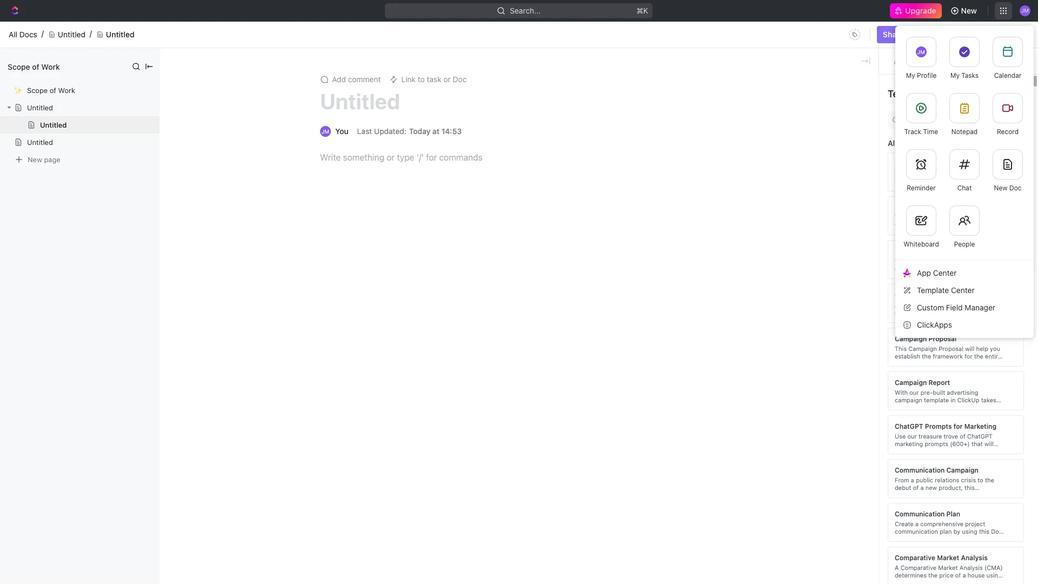 Task type: describe. For each thing, give the bounding box(es) containing it.
27 mins ago
[[840, 229, 882, 238]]

add
[[332, 75, 346, 84]]

1 vertical spatial analysis
[[960, 564, 983, 571]]

1 vertical spatial new doc button
[[987, 143, 1030, 199]]

all docs link
[[9, 30, 37, 39]]

jm
[[918, 49, 926, 55]]

properties
[[970, 579, 1000, 584]]

easily
[[917, 535, 933, 542]]

2 row from the top
[[175, 282, 1026, 302]]

notepad button
[[943, 87, 987, 143]]

track time
[[905, 128, 939, 136]]

prompts
[[925, 422, 952, 430]]

all docs
[[9, 30, 37, 39]]

1 agency management from the left
[[254, 144, 327, 154]]

communication plan create a comprehensive project communication plan by using this doc to help easily plan out your business messaging strategy. comparative market analysis a comparative market analysis (cma) determines the price of a house using recently sold, comparable properties 
[[895, 510, 1006, 584]]

do
[[405, 25, 415, 34]]

24
[[840, 249, 849, 258]]

campaign for campaign brief
[[895, 291, 927, 299]]

upgrade link
[[891, 3, 942, 18]]

enable
[[573, 25, 597, 34]]

0 vertical spatial scope of work
[[8, 62, 60, 71]]

my tasks button
[[943, 30, 987, 87]]

of down docs link
[[50, 86, 56, 95]]

custom field manager
[[917, 303, 996, 312]]

0 horizontal spatial a
[[916, 520, 919, 527]]

0 vertical spatial work
[[41, 62, 60, 71]]

new right chat
[[995, 184, 1008, 192]]

strategy.
[[927, 543, 952, 550]]

brand style guide
[[895, 247, 952, 255]]

my for my tasks
[[951, 71, 960, 80]]

reminder
[[907, 184, 936, 192]]

all for all templates
[[888, 138, 897, 147]]

1 vertical spatial work
[[58, 86, 75, 95]]

4 column header from the left
[[622, 207, 747, 224]]

guide
[[934, 247, 952, 255]]

⌘k
[[637, 6, 649, 15]]

docs inside button
[[960, 46, 978, 55]]

new button
[[946, 2, 984, 19]]

it.
[[996, 411, 1001, 418]]

docs inside the sidebar navigation
[[26, 70, 44, 80]]

0 vertical spatial scope
[[8, 62, 30, 71]]

clickup
[[958, 396, 980, 403]]

1 vertical spatial using
[[987, 571, 1002, 579]]

0 vertical spatial using
[[963, 528, 978, 535]]

campaign report with our pre-built advertising campaign template in clickup takes care of choosing the kpis to monitor, so you don't have to waste time on it.
[[895, 378, 1001, 418]]

campaign brief
[[895, 291, 944, 299]]

27
[[840, 229, 849, 238]]

people
[[955, 240, 975, 248]]

comparable
[[935, 579, 969, 584]]

app center button
[[900, 265, 1030, 282]]

template
[[917, 286, 949, 295]]

0 horizontal spatial you
[[417, 25, 430, 34]]

campaign down for
[[947, 466, 979, 474]]

24 mins ago row
[[175, 243, 1026, 263]]

so
[[895, 411, 902, 418]]

time
[[973, 411, 985, 418]]

clickapps
[[917, 320, 953, 329]]

of inside communication plan create a comprehensive project communication plan by using this doc to help easily plan out your business messaging strategy. comparative market analysis a comparative market analysis (cma) determines the price of a house using recently sold, comparable properties
[[956, 571, 961, 579]]

new left page
[[28, 155, 42, 164]]

monitor,
[[977, 404, 1000, 411]]

last updated: today at 14:53
[[357, 127, 462, 136]]

2 management from the left
[[855, 144, 901, 154]]

price
[[940, 571, 954, 579]]

1 management from the left
[[282, 144, 327, 154]]

0 vertical spatial new doc button
[[989, 42, 1034, 60]]

templates
[[899, 138, 935, 147]]

help
[[903, 535, 915, 542]]

see all
[[991, 91, 1012, 99]]

book
[[916, 159, 932, 167]]

0 vertical spatial doc
[[1014, 46, 1028, 55]]

in
[[951, 396, 956, 403]]

create
[[895, 520, 914, 527]]

1 vertical spatial scope
[[27, 86, 48, 95]]

clickapps button
[[900, 316, 1030, 334]]

dashboards link
[[4, 85, 151, 102]]

3 column header from the left
[[513, 207, 622, 224]]

table containing 27 mins ago
[[175, 207, 1026, 458]]

whiteboard button
[[900, 199, 943, 255]]

you inside campaign report with our pre-built advertising campaign template in clickup takes care of choosing the kpis to monitor, so you don't have to waste time on it.
[[904, 411, 914, 418]]

chat button
[[943, 143, 987, 199]]

1 vertical spatial scope of work
[[27, 86, 75, 95]]

to right have
[[947, 411, 953, 418]]

template
[[925, 396, 949, 403]]

1 column header from the left
[[175, 207, 187, 224]]

notepad
[[952, 128, 978, 136]]

1 vertical spatial new doc
[[995, 184, 1022, 192]]

browser
[[486, 25, 515, 34]]

new inside button
[[962, 6, 977, 15]]

to inside communication plan create a comprehensive project communication plan by using this doc to help easily plan out your business messaging strategy. comparative market analysis a comparative market analysis (cma) determines the price of a house using recently sold, comparable properties
[[895, 535, 901, 542]]

waste
[[954, 411, 971, 418]]

recently
[[895, 579, 918, 584]]

notifications?
[[517, 25, 565, 34]]

all
[[1005, 91, 1012, 99]]

campaign for campaign proposal
[[895, 335, 927, 343]]

time
[[924, 128, 939, 136]]

1 vertical spatial plan
[[934, 535, 947, 542]]

kpis
[[955, 404, 968, 411]]

my profile
[[906, 71, 937, 80]]

advertising
[[947, 389, 979, 396]]

0 horizontal spatial this
[[621, 25, 634, 34]]

guidelines
[[916, 203, 949, 211]]

for
[[954, 422, 963, 430]]

want
[[432, 25, 449, 34]]

communication for communication plan create a comprehensive project communication plan by using this doc to help easily plan out your business messaging strategy. comparative market analysis a comparative market analysis (cma) determines the price of a house using recently sold, comparable properties 
[[895, 510, 945, 518]]

custom field manager button
[[900, 299, 1030, 316]]

10 row from the top
[[175, 438, 1026, 458]]

project
[[966, 520, 986, 527]]

template center button
[[900, 282, 1030, 299]]

spaces
[[9, 153, 32, 161]]

of up dashboards
[[32, 62, 39, 71]]

the inside campaign report with our pre-built advertising campaign template in clickup takes care of choosing the kpis to monitor, so you don't have to waste time on it.
[[944, 404, 953, 411]]

sharing row
[[175, 207, 1026, 224]]

built
[[933, 389, 946, 396]]

search...
[[510, 6, 541, 15]]

plan
[[947, 510, 961, 518]]

to down clickup
[[969, 404, 975, 411]]

all templates
[[888, 138, 935, 147]]

sold,
[[920, 579, 934, 584]]

care
[[895, 404, 908, 411]]

all for all docs
[[9, 30, 17, 39]]

determines
[[895, 571, 927, 579]]

0 vertical spatial plan
[[940, 528, 952, 535]]

search docs button
[[918, 42, 985, 60]]

5 column header from the left
[[747, 207, 834, 224]]

today
[[409, 127, 431, 136]]



Task type: locate. For each thing, give the bounding box(es) containing it.
using down (cma)
[[987, 571, 1002, 579]]

market down strategy.
[[938, 554, 960, 562]]

doc up business at the right of page
[[992, 528, 1003, 535]]

agency for second agency management link from right
[[254, 144, 280, 154]]

proposal
[[929, 335, 957, 343]]

1 horizontal spatial all
[[888, 138, 897, 147]]

2 brand from the top
[[895, 203, 914, 211]]

the
[[944, 404, 953, 411], [929, 571, 938, 579]]

1 horizontal spatial this
[[980, 528, 990, 535]]

2 my from the left
[[951, 71, 960, 80]]

0 vertical spatial brand
[[895, 159, 914, 167]]

0 horizontal spatial the
[[929, 571, 938, 579]]

scope
[[8, 62, 30, 71], [27, 86, 48, 95]]

custom
[[917, 303, 944, 312]]

sharing
[[927, 211, 950, 219]]

docs link
[[4, 67, 151, 84]]

our
[[910, 389, 919, 396]]

field
[[947, 303, 963, 312]]

mins for 24
[[851, 249, 868, 258]]

2 agency management from the left
[[827, 144, 901, 154]]

to right want
[[451, 25, 458, 34]]

0 vertical spatial you
[[417, 25, 430, 34]]

0 vertical spatial comparative
[[895, 554, 936, 562]]

1 horizontal spatial my
[[951, 71, 960, 80]]

brand for brand guidelines
[[895, 203, 914, 211]]

table
[[175, 207, 1026, 458]]

1 vertical spatial a
[[963, 571, 966, 579]]

my left profile
[[906, 71, 916, 80]]

1 horizontal spatial agency management link
[[757, 141, 1016, 158]]

communication
[[895, 528, 939, 535]]

using up your
[[963, 528, 978, 535]]

0 vertical spatial market
[[938, 554, 960, 562]]

templates
[[888, 88, 934, 100]]

of up comparable
[[956, 571, 961, 579]]

5 row from the top
[[175, 341, 1026, 360]]

8 row from the top
[[175, 399, 1026, 419]]

0 vertical spatial communication
[[895, 466, 945, 474]]

agency for first agency management link from right
[[827, 144, 853, 154]]

1 horizontal spatial agency management
[[827, 144, 901, 154]]

mins inside the '24 mins ago' row
[[851, 249, 868, 258]]

new up calendar on the top
[[996, 46, 1012, 55]]

0 horizontal spatial agency management
[[254, 144, 327, 154]]

1 communication from the top
[[895, 466, 945, 474]]

mins inside 27 mins ago row
[[851, 229, 867, 238]]

campaign down clickapps
[[895, 335, 927, 343]]

center for template center
[[952, 286, 975, 295]]

communication inside communication plan create a comprehensive project communication plan by using this doc to help easily plan out your business messaging strategy. comparative market analysis a comparative market analysis (cma) determines the price of a house using recently sold, comparable properties
[[895, 510, 945, 518]]

record button
[[987, 87, 1030, 143]]

agency management
[[254, 144, 327, 154], [827, 144, 901, 154]]

1 vertical spatial the
[[929, 571, 938, 579]]

1 vertical spatial market
[[939, 564, 958, 571]]

mins for 27
[[851, 229, 867, 238]]

24 mins ago
[[840, 249, 883, 258]]

a up communication
[[916, 520, 919, 527]]

comment
[[348, 75, 381, 84]]

your
[[959, 535, 972, 542]]

center for app center
[[934, 268, 957, 277]]

0 horizontal spatial using
[[963, 528, 978, 535]]

2 vertical spatial brand
[[895, 247, 914, 255]]

mins right 27
[[851, 229, 867, 238]]

6 row from the top
[[175, 360, 1026, 380]]

track
[[905, 128, 922, 136]]

new doc button
[[989, 42, 1034, 60], [987, 143, 1030, 199]]

last
[[357, 127, 372, 136]]

of inside campaign report with our pre-built advertising campaign template in clickup takes care of choosing the kpis to monitor, so you don't have to waste time on it.
[[909, 404, 915, 411]]

14:53
[[442, 127, 462, 136]]

1 horizontal spatial the
[[944, 404, 953, 411]]

new doc button down record
[[987, 143, 1030, 199]]

1 agency from the left
[[254, 144, 280, 154]]

0 vertical spatial a
[[916, 520, 919, 527]]

by
[[954, 528, 961, 535]]

the up sold, at the right bottom of page
[[929, 571, 938, 579]]

a
[[895, 564, 899, 571]]

hide
[[602, 25, 619, 34]]

my inside my tasks button
[[951, 71, 960, 80]]

brief
[[929, 291, 944, 299]]

communication down chatgpt
[[895, 466, 945, 474]]

2 agency management link from the left
[[757, 141, 1016, 158]]

1 vertical spatial center
[[952, 286, 975, 295]]

0 vertical spatial the
[[944, 404, 953, 411]]

2 agency from the left
[[827, 144, 853, 154]]

0 vertical spatial new doc
[[996, 46, 1028, 55]]

0 horizontal spatial all
[[9, 30, 17, 39]]

management
[[282, 144, 327, 154], [855, 144, 901, 154]]

ago up 24 mins ago
[[869, 229, 882, 238]]

brand down search by name... text field
[[895, 203, 914, 211]]

work up dashboards
[[41, 62, 60, 71]]

a left house
[[963, 571, 966, 579]]

new doc right chat
[[995, 184, 1022, 192]]

brand guidelines
[[895, 203, 949, 211]]

scope down docs link
[[27, 86, 48, 95]]

ago for 24 mins ago
[[870, 249, 883, 258]]

market up price
[[939, 564, 958, 571]]

column header
[[175, 207, 187, 224], [187, 207, 513, 224], [513, 207, 622, 224], [622, 207, 747, 224], [747, 207, 834, 224]]

doc up calendar on the top
[[1014, 46, 1028, 55]]

Search... text field
[[894, 112, 990, 128]]

(cma)
[[985, 564, 1003, 571]]

1 horizontal spatial using
[[987, 571, 1002, 579]]

campaign up 'our' on the right
[[895, 378, 927, 386]]

27 mins ago row
[[175, 224, 1026, 243]]

pre-
[[921, 389, 933, 396]]

3 row from the top
[[175, 302, 1026, 321]]

choosing
[[917, 404, 943, 411]]

0 horizontal spatial agency
[[254, 144, 280, 154]]

scope down all docs link
[[8, 62, 30, 71]]

0 horizontal spatial my
[[906, 71, 916, 80]]

mins right 24
[[851, 249, 868, 258]]

campaign proposal
[[895, 335, 957, 343]]

communication campaign
[[895, 466, 979, 474]]

sidebar navigation
[[0, 38, 162, 584]]

0 horizontal spatial agency management link
[[184, 141, 443, 158]]

scope of work up dashboards
[[8, 62, 60, 71]]

do you want to enable browser notifications? enable hide this
[[405, 25, 634, 34]]

comparative down messaging
[[895, 554, 936, 562]]

this inside communication plan create a comprehensive project communication plan by using this doc to help easily plan out your business messaging strategy. comparative market analysis a comparative market analysis (cma) determines the price of a house using recently sold, comparable properties
[[980, 528, 990, 535]]

add comment
[[332, 75, 381, 84]]

campaign up custom
[[895, 291, 927, 299]]

this up business at the right of page
[[980, 528, 990, 535]]

new page
[[28, 155, 60, 164]]

new
[[962, 6, 977, 15], [996, 46, 1012, 55], [28, 155, 42, 164], [995, 184, 1008, 192]]

row
[[175, 263, 1026, 282], [175, 282, 1026, 302], [175, 302, 1026, 321], [175, 321, 1026, 341], [175, 341, 1026, 360], [175, 360, 1026, 380], [175, 380, 1026, 399], [175, 399, 1026, 419], [175, 419, 1026, 438], [175, 438, 1026, 458]]

1 brand from the top
[[895, 159, 914, 167]]

ago for 27 mins ago
[[869, 229, 882, 238]]

1 vertical spatial this
[[980, 528, 990, 535]]

reminder button
[[900, 143, 943, 199]]

communication for communication campaign
[[895, 466, 945, 474]]

0 vertical spatial this
[[621, 25, 634, 34]]

doc
[[1014, 46, 1028, 55], [1010, 184, 1022, 192], [992, 528, 1003, 535]]

work down docs link
[[58, 86, 75, 95]]

center
[[934, 268, 957, 277], [952, 286, 975, 295]]

to
[[451, 25, 458, 34], [969, 404, 975, 411], [947, 411, 953, 418], [895, 535, 901, 542]]

tree inside the sidebar navigation
[[4, 166, 151, 551]]

doc inside communication plan create a comprehensive project communication plan by using this doc to help easily plan out your business messaging strategy. comparative market analysis a comparative market analysis (cma) determines the price of a house using recently sold, comparable properties
[[992, 528, 1003, 535]]

3 brand from the top
[[895, 247, 914, 255]]

market
[[938, 554, 960, 562], [939, 564, 958, 571]]

2 vertical spatial doc
[[992, 528, 1003, 535]]

0 vertical spatial analysis
[[961, 554, 988, 562]]

1 row from the top
[[175, 263, 1026, 282]]

1 vertical spatial communication
[[895, 510, 945, 518]]

1 vertical spatial ago
[[870, 249, 883, 258]]

0 vertical spatial center
[[934, 268, 957, 277]]

new doc button up calendar on the top
[[989, 42, 1034, 60]]

this
[[621, 25, 634, 34], [980, 528, 990, 535]]

this right hide
[[621, 25, 634, 34]]

all inside all docs link
[[9, 30, 17, 39]]

1 my from the left
[[906, 71, 916, 80]]

1 horizontal spatial a
[[963, 571, 966, 579]]

my left "tasks"
[[951, 71, 960, 80]]

record
[[997, 128, 1019, 136]]

you
[[417, 25, 430, 34], [904, 411, 914, 418]]

takes
[[982, 396, 997, 403]]

1 vertical spatial all
[[888, 138, 897, 147]]

campaign inside campaign report with our pre-built advertising campaign template in clickup takes care of choosing the kpis to monitor, so you don't have to waste time on it.
[[895, 378, 927, 386]]

search docs
[[933, 46, 978, 55]]

campaign
[[895, 396, 923, 403]]

7 row from the top
[[175, 380, 1026, 399]]

1 vertical spatial doc
[[1010, 184, 1022, 192]]

0 horizontal spatial management
[[282, 144, 327, 154]]

center up template center
[[934, 268, 957, 277]]

to left help
[[895, 535, 901, 542]]

style
[[916, 247, 932, 255]]

new doc up calendar on the top
[[996, 46, 1028, 55]]

1 vertical spatial brand
[[895, 203, 914, 211]]

docs
[[19, 30, 37, 39], [181, 46, 199, 55], [960, 46, 978, 55], [26, 70, 44, 80]]

2 communication from the top
[[895, 510, 945, 518]]

campaign for campaign report with our pre-built advertising campaign template in clickup takes care of choosing the kpis to monitor, so you don't have to waste time on it.
[[895, 378, 927, 386]]

favorites
[[9, 134, 37, 142]]

favorites button
[[4, 132, 42, 145]]

plan down the comprehensive
[[940, 528, 952, 535]]

messaging
[[895, 543, 926, 550]]

1 vertical spatial mins
[[851, 249, 868, 258]]

communication up communication
[[895, 510, 945, 518]]

my for my profile
[[906, 71, 916, 80]]

1 horizontal spatial agency
[[827, 144, 853, 154]]

have
[[932, 411, 945, 418]]

manager
[[965, 303, 996, 312]]

2 column header from the left
[[187, 207, 513, 224]]

calendar button
[[987, 30, 1030, 87]]

1 vertical spatial comparative
[[901, 564, 937, 571]]

ago down the 27 mins ago
[[870, 249, 883, 258]]

scope of work down docs link
[[27, 86, 75, 95]]

plan up strategy.
[[934, 535, 947, 542]]

comparative up determines
[[901, 564, 937, 571]]

9 row from the top
[[175, 419, 1026, 438]]

brand left style
[[895, 247, 914, 255]]

report
[[929, 378, 951, 386]]

you right do
[[417, 25, 430, 34]]

share
[[883, 30, 904, 39]]

1 horizontal spatial you
[[904, 411, 914, 418]]

1 horizontal spatial management
[[855, 144, 901, 154]]

brand for brand style guide
[[895, 247, 914, 255]]

0 vertical spatial ago
[[869, 229, 882, 238]]

1 agency management link from the left
[[184, 141, 443, 158]]

of
[[32, 62, 39, 71], [50, 86, 56, 95], [909, 404, 915, 411], [956, 571, 961, 579]]

cell
[[175, 224, 187, 243], [187, 224, 513, 243], [513, 224, 622, 243], [622, 224, 747, 243], [747, 224, 834, 243], [1007, 224, 1026, 243], [175, 243, 187, 263], [187, 243, 513, 263], [513, 243, 622, 263], [622, 243, 747, 263], [747, 243, 834, 263], [1007, 243, 1026, 263], [175, 263, 187, 282], [187, 263, 513, 282], [513, 263, 622, 282], [622, 263, 747, 282], [747, 263, 834, 282], [834, 263, 920, 282], [1007, 263, 1026, 282], [175, 282, 187, 302], [187, 282, 513, 302], [513, 282, 622, 302], [622, 282, 747, 302], [747, 282, 834, 302], [834, 282, 920, 302], [1007, 282, 1026, 302], [175, 302, 187, 321], [187, 302, 513, 321], [513, 302, 622, 321], [622, 302, 747, 321], [747, 302, 834, 321], [834, 302, 920, 321], [1007, 302, 1026, 321], [175, 321, 187, 341], [187, 321, 513, 341], [513, 321, 622, 341], [622, 321, 747, 341], [747, 321, 834, 341], [834, 321, 920, 341], [1007, 321, 1026, 341], [175, 341, 187, 360], [187, 341, 513, 360], [513, 341, 622, 360], [622, 341, 747, 360], [747, 341, 834, 360], [834, 341, 920, 360], [175, 360, 187, 380], [187, 360, 513, 380], [513, 360, 622, 380], [622, 360, 747, 380], [747, 360, 834, 380], [834, 360, 920, 380], [175, 380, 187, 399], [187, 380, 513, 399], [513, 380, 622, 399], [622, 380, 747, 399], [747, 380, 834, 399], [834, 380, 920, 399], [1007, 380, 1026, 399], [175, 399, 187, 419], [187, 399, 513, 419], [513, 399, 622, 419], [622, 399, 747, 419], [747, 399, 834, 419], [834, 399, 920, 419], [175, 419, 187, 438], [187, 419, 513, 438], [513, 419, 622, 438], [622, 419, 747, 438], [747, 419, 834, 438], [834, 419, 920, 438], [1007, 419, 1026, 438], [175, 438, 187, 458], [187, 438, 513, 458], [513, 438, 622, 458], [622, 438, 747, 458], [747, 438, 834, 458], [834, 438, 920, 458]]

the down in
[[944, 404, 953, 411]]

track time button
[[900, 87, 943, 143]]

chatgpt prompts for marketing
[[895, 422, 997, 430]]

brand for brand book
[[895, 159, 914, 167]]

of down the campaign in the right of the page
[[909, 404, 915, 411]]

1 vertical spatial you
[[904, 411, 914, 418]]

out
[[948, 535, 957, 542]]

search
[[933, 46, 958, 55]]

new up search docs
[[962, 6, 977, 15]]

template center
[[917, 286, 975, 295]]

center down app center button
[[952, 286, 975, 295]]

brand left book
[[895, 159, 914, 167]]

my tasks
[[951, 71, 979, 80]]

tree
[[4, 166, 151, 551]]

0 vertical spatial all
[[9, 30, 17, 39]]

4 row from the top
[[175, 321, 1026, 341]]

see all button
[[987, 89, 1016, 102]]

doc right chat
[[1010, 184, 1022, 192]]

the inside communication plan create a comprehensive project communication plan by using this doc to help easily plan out your business messaging strategy. comparative market analysis a comparative market analysis (cma) determines the price of a house using recently sold, comparable properties
[[929, 571, 938, 579]]

Search by name... text field
[[854, 186, 990, 202]]

you right so
[[904, 411, 914, 418]]

upgrade
[[906, 6, 937, 15]]

0 vertical spatial mins
[[851, 229, 867, 238]]

don't
[[916, 411, 930, 418]]



Task type: vqa. For each thing, say whether or not it's contained in the screenshot.
T's Workspace, , element
no



